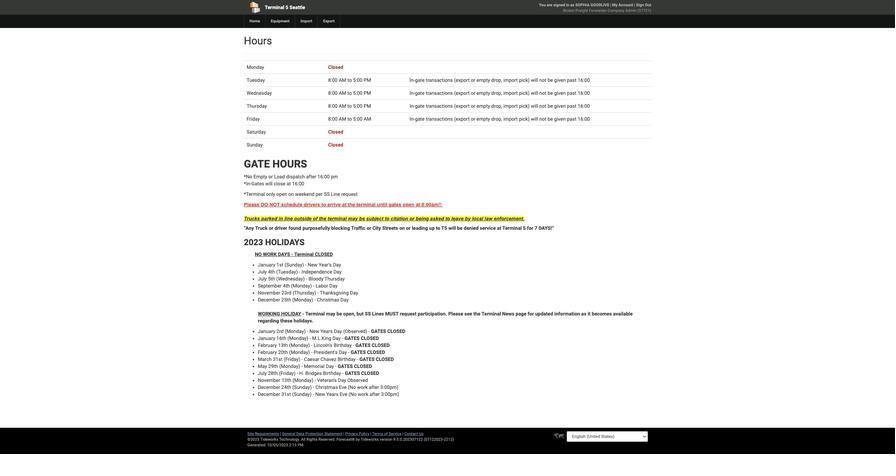 Task type: describe. For each thing, give the bounding box(es) containing it.
0 vertical spatial 13th
[[278, 342, 288, 348]]

0 vertical spatial please
[[244, 202, 260, 207]]

do
[[261, 202, 268, 207]]

my
[[613, 3, 618, 7]]

past for wednesday
[[567, 90, 577, 96]]

page
[[516, 311, 527, 317]]

1 horizontal spatial by
[[465, 216, 471, 221]]

january for january 2rd (monday) - new years day (observed) - gates closed january 16th (monday) - m.l.king day - gates closed february 13th (monday) - lincoln's birthday - gates closed february 20th (monday) - president's day - gates closed march 31st (friday) - caesar chavez birthday - gates closed may 29th (monday) - memorial day - gates closed july 28th (friday) - h. bridges birthday - gates closed november 13th (monday) - veteran's day observed december 24th (sunday) - christmas eve (no work after 3:00pm) december 31st (sunday) - new years eve (no work after 3:00pm)
[[258, 328, 275, 334]]

(export for thursday
[[454, 103, 470, 109]]

traffic
[[351, 225, 366, 231]]

sophia
[[576, 3, 590, 7]]

8:00 for thursday
[[328, 103, 338, 109]]

pm for thursday
[[364, 103, 371, 109]]

pm for tuesday
[[364, 77, 371, 83]]

asked
[[430, 216, 444, 221]]

information
[[555, 311, 580, 317]]

(07122023-
[[424, 437, 444, 442]]

terminal 5 seattle link
[[244, 0, 408, 15]]

open,
[[343, 311, 356, 317]]

forecast®
[[337, 437, 355, 442]]

16:00 for tuesday
[[578, 77, 590, 83]]

not for tuesday
[[540, 77, 547, 83]]

1 horizontal spatial 5
[[523, 225, 526, 231]]

*no
[[244, 174, 252, 179]]

news
[[503, 311, 515, 317]]

in inside you are signed in as sophia goodlive | my account | sign out broker/freight forwarder company admin (57721)
[[566, 3, 570, 7]]

2 vertical spatial after
[[370, 391, 380, 397]]

president's
[[314, 349, 338, 355]]

lines
[[372, 311, 384, 317]]

transactions for thursday
[[426, 103, 453, 109]]

3 december from the top
[[258, 391, 280, 397]]

"any truck or driver found purposefully blocking traffic or city streets on or leading up to t5 will be denied service at terminal 5 for 7 days!"
[[244, 225, 554, 231]]

terminal inside the terminal 5 seattle link
[[265, 5, 284, 10]]

found
[[289, 225, 301, 231]]

1 february from the top
[[258, 342, 277, 348]]

service
[[480, 225, 496, 231]]

0 vertical spatial the
[[348, 202, 355, 207]]

16:00 for friday
[[578, 116, 590, 122]]

closed for sunday
[[328, 142, 344, 148]]

us
[[419, 432, 424, 436]]

import for friday
[[504, 116, 518, 122]]

line
[[331, 191, 340, 197]]

in- for tuesday
[[410, 77, 415, 83]]

1 vertical spatial 4th
[[283, 283, 290, 289]]

1 horizontal spatial terminal
[[357, 202, 376, 207]]

1 vertical spatial (sunday)
[[292, 384, 312, 390]]

0 vertical spatial 5
[[286, 5, 289, 10]]

pick) for tuesday
[[519, 77, 530, 83]]

home link
[[244, 15, 265, 28]]

sign
[[637, 3, 644, 7]]

pick) for thursday
[[519, 103, 530, 109]]

1 vertical spatial 3:00pm)
[[381, 391, 399, 397]]

march
[[258, 356, 272, 362]]

(wednesday)
[[276, 276, 305, 282]]

seattle
[[290, 5, 305, 10]]

in-gate transactions (export or empty drop, import pick) will not be given past 16:00 for thursday
[[410, 103, 590, 109]]

1 vertical spatial after
[[369, 384, 379, 390]]

0 horizontal spatial in
[[279, 216, 283, 221]]

work
[[263, 251, 277, 257]]

terminal may
[[306, 311, 336, 317]]

import link
[[295, 15, 318, 28]]

am for tuesday
[[339, 77, 346, 83]]

thanksgiving
[[320, 290, 349, 296]]

will for thursday
[[531, 103, 538, 109]]

site requirements | general data protection statement | privacy policy | terms of service | contact us ©2023 tideworks technology. all rights reserved. forecast® by tideworks version 9.5.0.202307122 (07122023-2212) generated: 10/05/2023 2:15 pm
[[248, 432, 454, 447]]

december 25th (monday) - christmas day
[[258, 297, 349, 303]]

at right service
[[497, 225, 502, 231]]

please do not schedule drivers to arrive at the terminal until gates open at 8:00am!!
[[244, 202, 443, 207]]

purposefully
[[303, 225, 330, 231]]

in- for wednesday
[[410, 90, 415, 96]]

at inside *no empty or load dispatch after 16:00 pm *in-gates will close at 16:00
[[287, 181, 291, 186]]

8:00 am to 5:00 am
[[328, 116, 371, 122]]

by inside site requirements | general data protection statement | privacy policy | terms of service | contact us ©2023 tideworks technology. all rights reserved. forecast® by tideworks version 9.5.0.202307122 (07122023-2212) generated: 10/05/2023 2:15 pm
[[356, 437, 360, 442]]

29th
[[268, 363, 278, 369]]

h.
[[299, 370, 304, 376]]

0 vertical spatial eve
[[339, 384, 347, 390]]

as inside you are signed in as sophia goodlive | my account | sign out broker/freight forwarder company admin (57721)
[[571, 3, 575, 7]]

no work days - terminal closed
[[255, 251, 333, 257]]

*terminal only open on weekend per ss line request
[[244, 191, 358, 197]]

account
[[619, 3, 634, 7]]

you
[[539, 3, 546, 7]]

m.l.king
[[312, 335, 332, 341]]

| up tideworks
[[371, 432, 372, 436]]

| left the general
[[280, 432, 281, 436]]

no
[[255, 251, 262, 257]]

independence
[[302, 269, 332, 275]]

0 horizontal spatial open
[[277, 191, 287, 197]]

8:00 am to 5:00 pm for thursday
[[328, 103, 371, 109]]

admin
[[626, 8, 637, 13]]

monday
[[247, 64, 264, 70]]

5th
[[268, 276, 275, 282]]

given for tuesday
[[555, 77, 566, 83]]

day right veteran's
[[338, 377, 346, 383]]

transactions for tuesday
[[426, 77, 453, 83]]

contact us link
[[405, 432, 424, 436]]

2 february from the top
[[258, 349, 277, 355]]

5:00 for tuesday
[[353, 77, 363, 83]]

2 vertical spatial (sunday)
[[292, 391, 312, 397]]

days
[[278, 251, 290, 257]]

0 horizontal spatial the
[[319, 216, 326, 221]]

1st
[[277, 262, 284, 268]]

| left sign
[[635, 3, 636, 7]]

in- for friday
[[410, 116, 415, 122]]

sunday
[[247, 142, 263, 148]]

5:00 for wednesday
[[353, 90, 363, 96]]

per
[[316, 191, 323, 197]]

20th
[[278, 349, 288, 355]]

subject
[[366, 216, 384, 221]]

drop, for friday
[[492, 116, 502, 122]]

10/05/2023
[[267, 443, 288, 447]]

broker/freight
[[563, 8, 588, 13]]

city
[[373, 225, 381, 231]]

past for thursday
[[567, 103, 577, 109]]

of inside site requirements | general data protection statement | privacy policy | terms of service | contact us ©2023 tideworks technology. all rights reserved. forecast® by tideworks version 9.5.0.202307122 (07122023-2212) generated: 10/05/2023 2:15 pm
[[384, 432, 388, 436]]

at left 8:00am!!
[[416, 202, 420, 207]]

| left my
[[611, 3, 612, 7]]

enforcement.
[[494, 216, 525, 221]]

import for wednesday
[[504, 90, 518, 96]]

pm inside site requirements | general data protection statement | privacy policy | terms of service | contact us ©2023 tideworks technology. all rights reserved. forecast® by tideworks version 9.5.0.202307122 (07122023-2212) generated: 10/05/2023 2:15 pm
[[298, 443, 304, 447]]

0 vertical spatial work
[[357, 384, 368, 390]]

will for friday
[[531, 116, 538, 122]]

empty for tuesday
[[477, 77, 490, 83]]

protection
[[306, 432, 324, 436]]

not for thursday
[[540, 103, 547, 109]]

updated
[[536, 311, 553, 317]]

16:00 for wednesday
[[578, 90, 590, 96]]

pick) for friday
[[519, 116, 530, 122]]

past for friday
[[567, 116, 577, 122]]

pm for wednesday
[[364, 90, 371, 96]]

request for must
[[400, 311, 417, 317]]

please inside - terminal may be open, but ss lines must request participation. please see the terminal news page for updated information as it becomes available regarding these holidays.
[[449, 311, 463, 317]]

given for thursday
[[555, 103, 566, 109]]

ss inside - terminal may be open, but ss lines must request participation. please see the terminal news page for updated information as it becomes available regarding these holidays.
[[365, 311, 371, 317]]

until
[[377, 202, 387, 207]]

1 vertical spatial (no
[[349, 391, 357, 397]]

(sunday) inside the january 1st (sunday) - new year's day july 4th (tuesday) - independence day july 5th (wednesday) - bloody thursday september 4th (monday) - labor day november 23rd (thursday) - thanksgiving day
[[285, 262, 304, 268]]

1 vertical spatial work
[[358, 391, 369, 397]]

not for friday
[[540, 116, 547, 122]]

empty for thursday
[[477, 103, 490, 109]]

0 vertical spatial ss
[[324, 191, 330, 197]]

1 december from the top
[[258, 297, 280, 303]]

(tuesday)
[[276, 269, 298, 275]]

september
[[258, 283, 282, 289]]

day right thanksgiving
[[350, 290, 358, 296]]

equipment link
[[265, 15, 295, 28]]

gate
[[244, 158, 270, 170]]

observed
[[348, 377, 368, 383]]

will inside *no empty or load dispatch after 16:00 pm *in-gates will close at 16:00
[[265, 181, 273, 186]]

8:00 for friday
[[328, 116, 338, 122]]

(57721)
[[638, 8, 652, 13]]

0 vertical spatial 31st
[[273, 356, 283, 362]]

(export for tuesday
[[454, 77, 470, 83]]

0 vertical spatial 4th
[[268, 269, 275, 275]]

(monday) inside the january 1st (sunday) - new year's day july 4th (tuesday) - independence day july 5th (wednesday) - bloody thursday september 4th (monday) - labor day november 23rd (thursday) - thanksgiving day
[[291, 283, 312, 289]]

3 january from the top
[[258, 335, 275, 341]]

pick) for wednesday
[[519, 90, 530, 96]]

2 vertical spatial birthday
[[323, 370, 341, 376]]

2rd
[[277, 328, 284, 334]]

terminal inside - terminal may be open, but ss lines must request participation. please see the terminal news page for updated information as it becomes available regarding these holidays.
[[482, 311, 501, 317]]

wednesday
[[247, 90, 272, 96]]

becomes
[[592, 311, 612, 317]]

1 vertical spatial 31st
[[281, 391, 291, 397]]

close
[[274, 181, 286, 186]]

0 vertical spatial (no
[[348, 384, 356, 390]]

must
[[385, 311, 399, 317]]

will for wednesday
[[531, 90, 538, 96]]

day down chavez
[[326, 363, 334, 369]]

up
[[429, 225, 435, 231]]

1 july from the top
[[258, 269, 267, 275]]

day left (observed)
[[334, 328, 342, 334]]

1 horizontal spatial on
[[400, 225, 405, 231]]

data
[[296, 432, 305, 436]]

past for tuesday
[[567, 77, 577, 83]]

january for january 1st (sunday) - new year's day july 4th (tuesday) - independence day july 5th (wednesday) - bloody thursday september 4th (monday) - labor day november 23rd (thursday) - thanksgiving day
[[258, 262, 275, 268]]

gate for wednesday
[[415, 90, 425, 96]]



Task type: vqa. For each thing, say whether or not it's contained in the screenshot.


Task type: locate. For each thing, give the bounding box(es) containing it.
at right "arrive"
[[342, 202, 347, 207]]

lincoln's
[[314, 342, 333, 348]]

in-gate transactions (export or empty drop, import pick) will not be given past 16:00 for friday
[[410, 116, 590, 122]]

2 vertical spatial the
[[474, 311, 481, 317]]

it
[[588, 311, 591, 317]]

3 empty from the top
[[477, 103, 490, 109]]

years up m.l.king
[[321, 328, 333, 334]]

3 gate from the top
[[415, 103, 425, 109]]

in-gate transactions (export or empty drop, import pick) will not be given past 16:00 for tuesday
[[410, 77, 590, 83]]

t5
[[442, 225, 447, 231]]

7
[[535, 225, 538, 231]]

(thursday)
[[293, 290, 316, 296]]

day right president's
[[339, 349, 347, 355]]

(export for wednesday
[[454, 90, 470, 96]]

day right independence
[[334, 269, 342, 275]]

day down thanksgiving
[[341, 297, 349, 303]]

new up independence
[[308, 262, 318, 268]]

2 vertical spatial closed
[[328, 142, 344, 148]]

parked
[[261, 216, 277, 221]]

july inside january 2rd (monday) - new years day (observed) - gates closed january 16th (monday) - m.l.king day - gates closed february 13th (monday) - lincoln's birthday - gates closed february 20th (monday) - president's day - gates closed march 31st (friday) - caesar chavez birthday - gates closed may 29th (monday) - memorial day - gates closed july 28th (friday) - h. bridges birthday - gates closed november 13th (monday) - veteran's day observed december 24th (sunday) - christmas eve (no work after 3:00pm) december 31st (sunday) - new years eve (no work after 3:00pm)
[[258, 370, 267, 376]]

on down citation
[[400, 225, 405, 231]]

be
[[548, 77, 553, 83], [548, 90, 553, 96], [548, 103, 553, 109], [548, 116, 553, 122], [359, 216, 365, 221], [457, 225, 463, 231], [337, 311, 342, 317]]

(friday) up 24th
[[279, 370, 296, 376]]

reserved.
[[319, 437, 336, 442]]

new up m.l.king
[[310, 328, 319, 334]]

closed for saturday
[[328, 129, 344, 135]]

2 8:00 am to 5:00 pm from the top
[[328, 90, 371, 96]]

0 vertical spatial 3:00pm)
[[381, 384, 399, 390]]

pm
[[331, 174, 338, 179]]

0 vertical spatial christmas
[[317, 297, 339, 303]]

january 1st (sunday) - new year's day july 4th (tuesday) - independence day july 5th (wednesday) - bloody thursday september 4th (monday) - labor day november 23rd (thursday) - thanksgiving day
[[258, 262, 358, 296]]

1 vertical spatial thursday
[[325, 276, 345, 282]]

of up "purposefully"
[[313, 216, 318, 221]]

pick)
[[519, 77, 530, 83], [519, 90, 530, 96], [519, 103, 530, 109], [519, 116, 530, 122]]

technology.
[[279, 437, 300, 442]]

3 july from the top
[[258, 370, 267, 376]]

4 not from the top
[[540, 116, 547, 122]]

1 horizontal spatial request
[[400, 311, 417, 317]]

1 vertical spatial terminal
[[328, 216, 347, 221]]

thursday inside the january 1st (sunday) - new year's day july 4th (tuesday) - independence day july 5th (wednesday) - bloody thursday september 4th (monday) - labor day november 23rd (thursday) - thanksgiving day
[[325, 276, 345, 282]]

birthday
[[334, 342, 352, 348], [338, 356, 356, 362], [323, 370, 341, 376]]

1 8:00 am to 5:00 pm from the top
[[328, 77, 371, 83]]

in right signed
[[566, 3, 570, 7]]

1 pick) from the top
[[519, 77, 530, 83]]

13th
[[278, 342, 288, 348], [282, 377, 292, 383]]

4 in-gate transactions (export or empty drop, import pick) will not be given past 16:00 from the top
[[410, 116, 590, 122]]

for right page
[[528, 311, 534, 317]]

2 vertical spatial new
[[315, 391, 325, 397]]

1 vertical spatial on
[[400, 225, 405, 231]]

terminal left until at the left top of the page
[[357, 202, 376, 207]]

november
[[258, 290, 281, 296], [258, 377, 281, 383]]

gate hours
[[244, 158, 307, 170]]

empty for wednesday
[[477, 90, 490, 96]]

at right close
[[287, 181, 291, 186]]

3 8:00 am to 5:00 pm from the top
[[328, 103, 371, 109]]

the inside - terminal may be open, but ss lines must request participation. please see the terminal news page for updated information as it becomes available regarding these holidays.
[[474, 311, 481, 317]]

equipment
[[271, 19, 290, 23]]

import for thursday
[[504, 103, 518, 109]]

be inside - terminal may be open, but ss lines must request participation. please see the terminal news page for updated information as it becomes available regarding these holidays.
[[337, 311, 342, 317]]

(monday)
[[291, 283, 312, 289], [292, 297, 313, 303], [285, 328, 306, 334], [288, 335, 309, 341], [289, 342, 310, 348], [289, 349, 310, 355], [279, 363, 300, 369], [293, 377, 314, 383]]

3 5:00 from the top
[[353, 103, 363, 109]]

terminal left the news
[[482, 311, 501, 317]]

privacy
[[345, 432, 358, 436]]

8:00 am to 5:00 pm for wednesday
[[328, 90, 371, 96]]

1 (export from the top
[[454, 77, 470, 83]]

(sunday)
[[285, 262, 304, 268], [292, 384, 312, 390], [292, 391, 312, 397]]

2 vertical spatial december
[[258, 391, 280, 397]]

3 transactions from the top
[[426, 103, 453, 109]]

1 given from the top
[[555, 77, 566, 83]]

gate for friday
[[415, 116, 425, 122]]

for left 7 on the right
[[527, 225, 534, 231]]

2 import from the top
[[504, 90, 518, 96]]

are
[[547, 3, 553, 7]]

1 transactions from the top
[[426, 77, 453, 83]]

friday
[[247, 116, 260, 122]]

1 vertical spatial by
[[356, 437, 360, 442]]

1 vertical spatial the
[[319, 216, 326, 221]]

terminal up equipment on the left top of the page
[[265, 5, 284, 10]]

denied
[[464, 225, 479, 231]]

4 drop, from the top
[[492, 116, 502, 122]]

1 in- from the top
[[410, 77, 415, 83]]

year's
[[319, 262, 332, 268]]

2 given from the top
[[555, 90, 566, 96]]

july left 5th
[[258, 276, 267, 282]]

| up forecast®
[[344, 432, 345, 436]]

16:00 for thursday
[[578, 103, 590, 109]]

of
[[313, 216, 318, 221], [384, 432, 388, 436]]

4 pick) from the top
[[519, 116, 530, 122]]

1 vertical spatial july
[[258, 276, 267, 282]]

0 vertical spatial by
[[465, 216, 471, 221]]

1 in-gate transactions (export or empty drop, import pick) will not be given past 16:00 from the top
[[410, 77, 590, 83]]

1 vertical spatial christmas
[[316, 384, 338, 390]]

january left 16th
[[258, 335, 275, 341]]

0 vertical spatial open
[[277, 191, 287, 197]]

not for wednesday
[[540, 90, 547, 96]]

1 vertical spatial december
[[258, 384, 280, 390]]

1 gate from the top
[[415, 77, 425, 83]]

by left local
[[465, 216, 471, 221]]

christmas
[[317, 297, 339, 303], [316, 384, 338, 390]]

16th
[[277, 335, 286, 341]]

1 vertical spatial january
[[258, 328, 275, 334]]

- terminal may be open, but ss lines must request participation. please see the terminal news page for updated information as it becomes available regarding these holidays.
[[258, 311, 633, 324]]

being
[[416, 216, 429, 221]]

the up may
[[348, 202, 355, 207]]

november down september
[[258, 290, 281, 296]]

export
[[323, 19, 335, 23]]

general data protection statement link
[[282, 432, 343, 436]]

hours
[[244, 35, 272, 47]]

import
[[301, 19, 312, 23]]

empty for friday
[[477, 116, 490, 122]]

1 vertical spatial open
[[403, 202, 415, 207]]

2 vertical spatial january
[[258, 335, 275, 341]]

4 gate from the top
[[415, 116, 425, 122]]

2 in-gate transactions (export or empty drop, import pick) will not be given past 16:00 from the top
[[410, 90, 590, 96]]

5 left seattle
[[286, 5, 289, 10]]

day right year's
[[333, 262, 341, 268]]

4 in- from the top
[[410, 116, 415, 122]]

0 vertical spatial november
[[258, 290, 281, 296]]

1 vertical spatial of
[[384, 432, 388, 436]]

november down 28th
[[258, 377, 281, 383]]

0 horizontal spatial of
[[313, 216, 318, 221]]

3 in-gate transactions (export or empty drop, import pick) will not be given past 16:00 from the top
[[410, 103, 590, 109]]

0 horizontal spatial thursday
[[247, 103, 267, 109]]

given for friday
[[555, 116, 566, 122]]

1 drop, from the top
[[492, 77, 502, 83]]

5 left 7 on the right
[[523, 225, 526, 231]]

4 given from the top
[[555, 116, 566, 122]]

years down veteran's
[[326, 391, 339, 397]]

please left "see" on the bottom of page
[[449, 311, 463, 317]]

transactions for friday
[[426, 116, 453, 122]]

in- for thursday
[[410, 103, 415, 109]]

- inside - terminal may be open, but ss lines must request participation. please see the terminal news page for updated information as it becomes available regarding these holidays.
[[303, 311, 305, 317]]

christmas down thanksgiving
[[317, 297, 339, 303]]

1 horizontal spatial ss
[[365, 311, 371, 317]]

1 january from the top
[[258, 262, 275, 268]]

1 horizontal spatial please
[[449, 311, 463, 317]]

2 pick) from the top
[[519, 90, 530, 96]]

new inside the january 1st (sunday) - new year's day july 4th (tuesday) - independence day july 5th (wednesday) - bloody thursday september 4th (monday) - labor day november 23rd (thursday) - thanksgiving day
[[308, 262, 318, 268]]

will for tuesday
[[531, 77, 538, 83]]

outside
[[294, 216, 312, 221]]

13th up 24th
[[282, 377, 292, 383]]

3 past from the top
[[567, 103, 577, 109]]

drop, for thursday
[[492, 103, 502, 109]]

24th
[[281, 384, 291, 390]]

new for years
[[310, 328, 319, 334]]

0 vertical spatial after
[[306, 174, 316, 179]]

ss right per
[[324, 191, 330, 197]]

only
[[266, 191, 275, 197]]

0 vertical spatial birthday
[[334, 342, 352, 348]]

these
[[280, 318, 293, 324]]

on up schedule
[[289, 191, 294, 197]]

1 import from the top
[[504, 77, 518, 83]]

request inside - terminal may be open, but ss lines must request participation. please see the terminal news page for updated information as it becomes available regarding these holidays.
[[400, 311, 417, 317]]

drivers
[[304, 202, 320, 207]]

31st down 24th
[[281, 391, 291, 397]]

terms
[[372, 432, 383, 436]]

13th up 20th
[[278, 342, 288, 348]]

day up thanksgiving
[[330, 283, 338, 289]]

0 vertical spatial years
[[321, 328, 333, 334]]

0 vertical spatial on
[[289, 191, 294, 197]]

christmas inside january 2rd (monday) - new years day (observed) - gates closed january 16th (monday) - m.l.king day - gates closed february 13th (monday) - lincoln's birthday - gates closed february 20th (monday) - president's day - gates closed march 31st (friday) - caesar chavez birthday - gates closed may 29th (monday) - memorial day - gates closed july 28th (friday) - h. bridges birthday - gates closed november 13th (monday) - veteran's day observed december 24th (sunday) - christmas eve (no work after 3:00pm) december 31st (sunday) - new years eve (no work after 3:00pm)
[[316, 384, 338, 390]]

as left 'it' on the right
[[582, 311, 587, 317]]

bridges
[[305, 370, 322, 376]]

1 8:00 from the top
[[328, 77, 338, 83]]

truck
[[255, 225, 268, 231]]

3 8:00 from the top
[[328, 103, 338, 109]]

tideworks
[[361, 437, 379, 442]]

8:00 am to 5:00 pm
[[328, 77, 371, 83], [328, 90, 371, 96], [328, 103, 371, 109]]

0 horizontal spatial ss
[[324, 191, 330, 197]]

1 vertical spatial birthday
[[338, 356, 356, 362]]

31st up 29th
[[273, 356, 283, 362]]

open right gates
[[403, 202, 415, 207]]

1 horizontal spatial thursday
[[325, 276, 345, 282]]

0 vertical spatial request
[[341, 191, 358, 197]]

3 in- from the top
[[410, 103, 415, 109]]

local
[[472, 216, 483, 221]]

1 5:00 from the top
[[353, 77, 363, 83]]

9.5.0.202307122
[[394, 437, 423, 442]]

terminal right days
[[294, 251, 314, 257]]

my account link
[[613, 3, 634, 7]]

1 vertical spatial november
[[258, 377, 281, 383]]

after inside *no empty or load dispatch after 16:00 pm *in-gates will close at 16:00
[[306, 174, 316, 179]]

open down close
[[277, 191, 287, 197]]

4 empty from the top
[[477, 116, 490, 122]]

2 not from the top
[[540, 90, 547, 96]]

november inside january 2rd (monday) - new years day (observed) - gates closed january 16th (monday) - m.l.king day - gates closed february 13th (monday) - lincoln's birthday - gates closed february 20th (monday) - president's day - gates closed march 31st (friday) - caesar chavez birthday - gates closed may 29th (monday) - memorial day - gates closed july 28th (friday) - h. bridges birthday - gates closed november 13th (monday) - veteran's day observed december 24th (sunday) - christmas eve (no work after 3:00pm) december 31st (sunday) - new years eve (no work after 3:00pm)
[[258, 377, 281, 383]]

1 closed from the top
[[328, 64, 344, 70]]

birthday right chavez
[[338, 356, 356, 362]]

1 vertical spatial new
[[310, 328, 319, 334]]

0 vertical spatial january
[[258, 262, 275, 268]]

gate for tuesday
[[415, 77, 425, 83]]

in-
[[410, 77, 415, 83], [410, 90, 415, 96], [410, 103, 415, 109], [410, 116, 415, 122]]

terminal down enforcement.
[[503, 225, 522, 231]]

(export for friday
[[454, 116, 470, 122]]

3 given from the top
[[555, 103, 566, 109]]

in-gate transactions (export or empty drop, import pick) will not be given past 16:00 for wednesday
[[410, 90, 590, 96]]

rights
[[307, 437, 318, 442]]

as inside - terminal may be open, but ss lines must request participation. please see the terminal news page for updated information as it becomes available regarding these holidays.
[[582, 311, 587, 317]]

request up please do not schedule drivers to arrive at the terminal until gates open at 8:00am!!
[[341, 191, 358, 197]]

gate for thursday
[[415, 103, 425, 109]]

2 december from the top
[[258, 384, 280, 390]]

thursday down wednesday
[[247, 103, 267, 109]]

3 not from the top
[[540, 103, 547, 109]]

4 transactions from the top
[[426, 116, 453, 122]]

0 vertical spatial december
[[258, 297, 280, 303]]

drop, for tuesday
[[492, 77, 502, 83]]

will
[[531, 77, 538, 83], [531, 90, 538, 96], [531, 103, 538, 109], [531, 116, 538, 122], [265, 181, 273, 186], [449, 225, 456, 231]]

2 november from the top
[[258, 377, 281, 383]]

in left line
[[279, 216, 283, 221]]

0 vertical spatial (sunday)
[[285, 262, 304, 268]]

november inside the january 1st (sunday) - new year's day july 4th (tuesday) - independence day july 5th (wednesday) - bloody thursday september 4th (monday) - labor day november 23rd (thursday) - thanksgiving day
[[258, 290, 281, 296]]

1 not from the top
[[540, 77, 547, 83]]

statement
[[325, 432, 343, 436]]

2 horizontal spatial the
[[474, 311, 481, 317]]

|
[[611, 3, 612, 7], [635, 3, 636, 7], [280, 432, 281, 436], [344, 432, 345, 436], [371, 432, 372, 436], [403, 432, 404, 436]]

0 horizontal spatial terminal
[[328, 216, 347, 221]]

bloody
[[309, 276, 324, 282]]

1 vertical spatial closed
[[328, 129, 344, 135]]

drop, for wednesday
[[492, 90, 502, 96]]

the right "see" on the bottom of page
[[474, 311, 481, 317]]

january down work
[[258, 262, 275, 268]]

5:00 for thursday
[[353, 103, 363, 109]]

of up version
[[384, 432, 388, 436]]

may
[[258, 363, 267, 369]]

1 horizontal spatial as
[[582, 311, 587, 317]]

birthday up veteran's
[[323, 370, 341, 376]]

leading
[[412, 225, 428, 231]]

january inside the january 1st (sunday) - new year's day july 4th (tuesday) - independence day july 5th (wednesday) - bloody thursday september 4th (monday) - labor day november 23rd (thursday) - thanksgiving day
[[258, 262, 275, 268]]

1 horizontal spatial the
[[348, 202, 355, 207]]

1 vertical spatial 8:00 am to 5:00 pm
[[328, 90, 371, 96]]

2 closed from the top
[[328, 129, 344, 135]]

4 8:00 from the top
[[328, 116, 338, 122]]

thursday up thanksgiving
[[325, 276, 345, 282]]

am for thursday
[[339, 103, 346, 109]]

1 vertical spatial february
[[258, 349, 277, 355]]

4 past from the top
[[567, 116, 577, 122]]

0 vertical spatial thursday
[[247, 103, 267, 109]]

2 (export from the top
[[454, 90, 470, 96]]

4 import from the top
[[504, 116, 518, 122]]

transactions for wednesday
[[426, 90, 453, 96]]

0 vertical spatial of
[[313, 216, 318, 221]]

5:00 for friday
[[353, 116, 363, 122]]

by down privacy policy link
[[356, 437, 360, 442]]

as
[[571, 3, 575, 7], [582, 311, 587, 317]]

please down the *terminal
[[244, 202, 260, 207]]

1 vertical spatial (friday)
[[279, 370, 296, 376]]

0 horizontal spatial please
[[244, 202, 260, 207]]

2023 holidays
[[244, 238, 305, 247]]

1 vertical spatial ss
[[365, 311, 371, 317]]

3 (export from the top
[[454, 103, 470, 109]]

0 vertical spatial 8:00 am to 5:00 pm
[[328, 77, 371, 83]]

terms of service link
[[372, 432, 402, 436]]

day
[[333, 262, 341, 268], [334, 269, 342, 275], [330, 283, 338, 289], [350, 290, 358, 296], [341, 297, 349, 303], [334, 328, 342, 334], [333, 335, 341, 341], [339, 349, 347, 355], [326, 363, 334, 369], [338, 377, 346, 383]]

new down veteran's
[[315, 391, 325, 397]]

1 vertical spatial 13th
[[282, 377, 292, 383]]

thursday
[[247, 103, 267, 109], [325, 276, 345, 282]]

0 vertical spatial february
[[258, 342, 277, 348]]

8:00 am to 5:00 pm for tuesday
[[328, 77, 371, 83]]

the
[[348, 202, 355, 207], [319, 216, 326, 221], [474, 311, 481, 317]]

in
[[566, 3, 570, 7], [279, 216, 283, 221]]

or inside *no empty or load dispatch after 16:00 pm *in-gates will close at 16:00
[[269, 174, 273, 179]]

(observed)
[[343, 328, 367, 334]]

3 import from the top
[[504, 103, 518, 109]]

1 horizontal spatial in
[[566, 3, 570, 7]]

blocking
[[331, 225, 350, 231]]

1 vertical spatial please
[[449, 311, 463, 317]]

0 vertical spatial in
[[566, 3, 570, 7]]

1 vertical spatial years
[[326, 391, 339, 397]]

4th up the 23rd
[[283, 283, 290, 289]]

0 horizontal spatial request
[[341, 191, 358, 197]]

0 vertical spatial closed
[[328, 64, 344, 70]]

8:00 for tuesday
[[328, 77, 338, 83]]

1 past from the top
[[567, 77, 577, 83]]

0 vertical spatial terminal
[[357, 202, 376, 207]]

january down regarding
[[258, 328, 275, 334]]

may
[[348, 216, 358, 221]]

the up "purposefully"
[[319, 216, 326, 221]]

(friday) down 20th
[[284, 356, 300, 362]]

given for wednesday
[[555, 90, 566, 96]]

new
[[308, 262, 318, 268], [310, 328, 319, 334], [315, 391, 325, 397]]

birthday up president's
[[334, 342, 352, 348]]

0 horizontal spatial by
[[356, 437, 360, 442]]

0 vertical spatial for
[[527, 225, 534, 231]]

on
[[289, 191, 294, 197], [400, 225, 405, 231]]

1 vertical spatial eve
[[340, 391, 348, 397]]

am for wednesday
[[339, 90, 346, 96]]

for inside - terminal may be open, but ss lines must request participation. please see the terminal news page for updated information as it becomes available regarding these holidays.
[[528, 311, 534, 317]]

4 (export from the top
[[454, 116, 470, 122]]

new for year's
[[308, 262, 318, 268]]

veteran's
[[317, 377, 337, 383]]

signed
[[554, 3, 565, 7]]

2 drop, from the top
[[492, 90, 502, 96]]

1 november from the top
[[258, 290, 281, 296]]

ss
[[324, 191, 330, 197], [365, 311, 371, 317]]

0 vertical spatial (friday)
[[284, 356, 300, 362]]

request right "must"
[[400, 311, 417, 317]]

1 horizontal spatial open
[[403, 202, 415, 207]]

| up 9.5.0.202307122
[[403, 432, 404, 436]]

christmas down veteran's
[[316, 384, 338, 390]]

2 gate from the top
[[415, 90, 425, 96]]

day right m.l.king
[[333, 335, 341, 341]]

1 vertical spatial 5
[[523, 225, 526, 231]]

request for line
[[341, 191, 358, 197]]

import for tuesday
[[504, 77, 518, 83]]

july down may
[[258, 370, 267, 376]]

hours
[[273, 158, 307, 170]]

gates
[[389, 202, 402, 207]]

generated:
[[248, 443, 266, 447]]

1 vertical spatial for
[[528, 311, 534, 317]]

as up broker/freight
[[571, 3, 575, 7]]

july up september
[[258, 269, 267, 275]]

2 5:00 from the top
[[353, 90, 363, 96]]

2 january from the top
[[258, 328, 275, 334]]

1 vertical spatial request
[[400, 311, 417, 317]]

3 pick) from the top
[[519, 103, 530, 109]]

site requirements link
[[248, 432, 279, 436]]

0 horizontal spatial 4th
[[268, 269, 275, 275]]

4 5:00 from the top
[[353, 116, 363, 122]]

general
[[282, 432, 296, 436]]

ss right but
[[365, 311, 371, 317]]

3 closed from the top
[[328, 142, 344, 148]]

2 past from the top
[[567, 90, 577, 96]]

2 july from the top
[[258, 276, 267, 282]]

working
[[258, 311, 280, 317]]

1 horizontal spatial of
[[384, 432, 388, 436]]

1 empty from the top
[[477, 77, 490, 83]]

2 transactions from the top
[[426, 90, 453, 96]]

4th up 5th
[[268, 269, 275, 275]]

0 horizontal spatial on
[[289, 191, 294, 197]]

2 8:00 from the top
[[328, 90, 338, 96]]

am for friday
[[339, 116, 346, 122]]

3 drop, from the top
[[492, 103, 502, 109]]

2 in- from the top
[[410, 90, 415, 96]]

2 empty from the top
[[477, 90, 490, 96]]

terminal up blocking
[[328, 216, 347, 221]]

0 vertical spatial as
[[571, 3, 575, 7]]

0 horizontal spatial 5
[[286, 5, 289, 10]]

8:00 for wednesday
[[328, 90, 338, 96]]

law
[[485, 216, 493, 221]]

"any
[[244, 225, 254, 231]]

closed for monday
[[328, 64, 344, 70]]

1 horizontal spatial 4th
[[283, 283, 290, 289]]

2 vertical spatial 8:00 am to 5:00 pm
[[328, 103, 371, 109]]

leave
[[452, 216, 464, 221]]

4th
[[268, 269, 275, 275], [283, 283, 290, 289]]

1 vertical spatial as
[[582, 311, 587, 317]]

policy
[[359, 432, 370, 436]]



